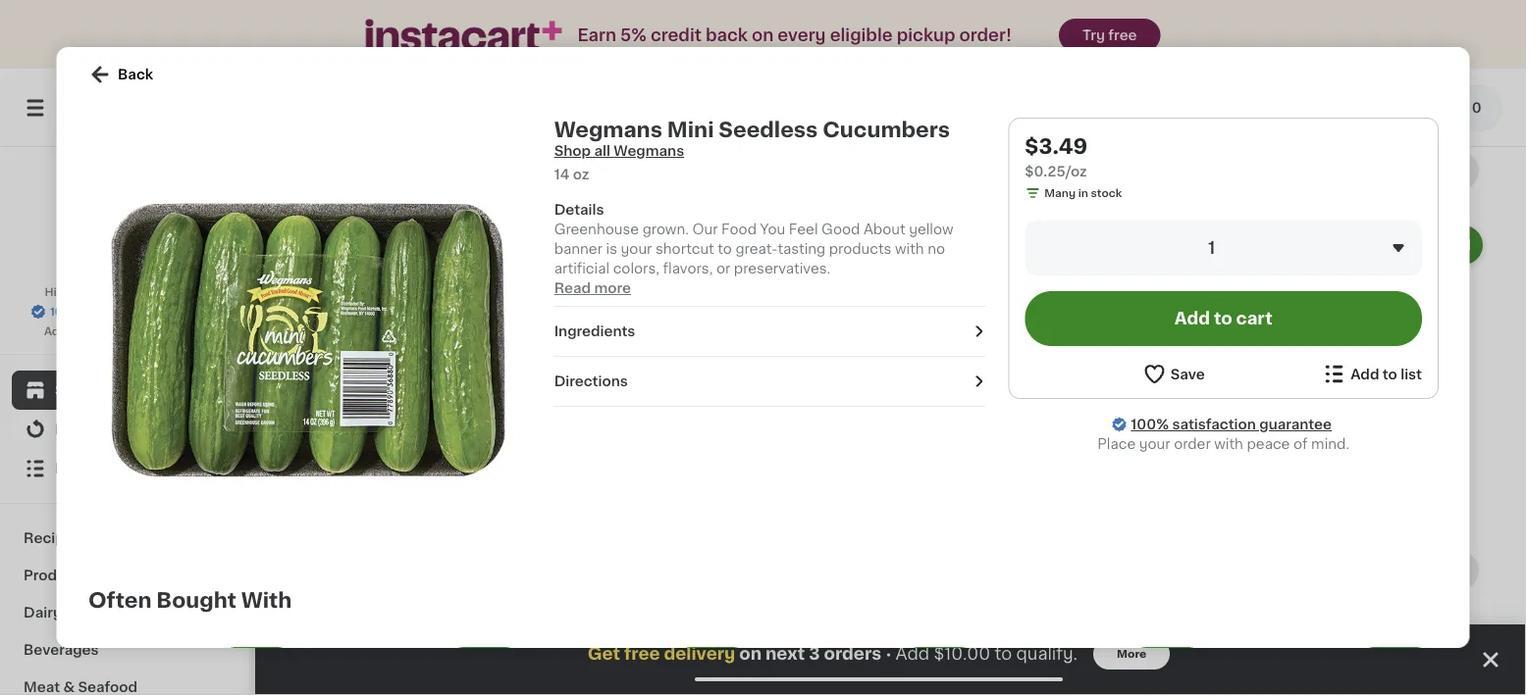 Task type: locate. For each thing, give the bounding box(es) containing it.
$4.99
[[893, 396, 934, 410]]

& inside 'link'
[[65, 607, 77, 620]]

1 horizontal spatial each
[[1030, 388, 1069, 404]]

0 vertical spatial on
[[752, 27, 774, 44]]

to up or
[[717, 242, 732, 256]]

2 vertical spatial many
[[314, 474, 345, 485]]

each
[[294, 43, 329, 56]]

oz right 16
[[999, 42, 1012, 53]]

preservatives.
[[733, 262, 830, 276]]

save button
[[1142, 362, 1205, 387]]

wegmans inside wegmans mini seedless cucumbers 14 oz
[[294, 416, 363, 429]]

mini for wegmans mini seedless cucumbers 14 oz
[[367, 416, 396, 429]]

bananas, up each
[[294, 23, 357, 37]]

many for 3
[[314, 474, 345, 485]]

1 vertical spatial shop
[[55, 384, 92, 398]]

seedless for wegmans mini seedless cucumbers 14 oz
[[294, 435, 358, 449]]

many in stock down wegmans mini seedless cucumbers 14 oz
[[314, 474, 391, 485]]

1 vertical spatial free
[[624, 646, 660, 663]]

/ down apples
[[847, 62, 852, 72]]

mini for wegmans mini seedless cucumbers shop all wegmans 14 oz
[[667, 119, 714, 140]]

0 vertical spatial many
[[1044, 188, 1075, 199]]

wegmans up the higher than in-store prices link
[[90, 264, 160, 278]]

2 vertical spatial each
[[474, 435, 502, 445]]

3
[[306, 390, 319, 410], [823, 390, 837, 410], [809, 646, 820, 663]]

1 horizontal spatial mini
[[667, 119, 714, 140]]

3 / from the left
[[500, 62, 505, 72]]

each down "lemons"
[[1337, 42, 1365, 53]]

lemons
[[1330, 23, 1385, 37]]

1 item carousel region from the top
[[294, 152, 1487, 536]]

each for lemons
[[1337, 42, 1365, 53]]

0 horizontal spatial many in stock
[[314, 474, 391, 485]]

more button
[[1093, 639, 1170, 670]]

1 / from the left
[[329, 62, 334, 72]]

many down wegmans mini seedless cucumbers 14 oz
[[314, 474, 345, 485]]

oz inside wegmans mini seedless cucumbers shop all wegmans 14 oz
[[572, 168, 589, 182]]

$1.40 each (estimated) element
[[985, 387, 1142, 413]]

many for 0
[[487, 454, 518, 465]]

2 item carousel region from the top
[[294, 552, 1487, 696]]

is
[[606, 242, 617, 256]]

many down '$0.25/oz'
[[1044, 188, 1075, 199]]

sugar
[[884, 23, 924, 37]]

1 vertical spatial 2
[[1341, 390, 1354, 410]]

with loyalty card price $3.49. original price $4.99. element
[[812, 387, 969, 413]]

of
[[1293, 438, 1307, 451]]

higher than in-store prices
[[45, 287, 194, 298]]

& left eggs on the left of page
[[65, 607, 77, 620]]

0 vertical spatial in
[[1078, 188, 1088, 199]]

1 vertical spatial on
[[739, 646, 762, 663]]

seedless inside wegmans mini seedless cucumbers shop all wegmans 14 oz
[[718, 119, 817, 140]]

the
[[416, 23, 439, 37]]

guarantee up 'of'
[[1259, 418, 1331, 432]]

wegmans for wegmans mini seedless cucumbers shop all wegmans 14 oz
[[554, 119, 662, 140]]

free right try in the right of the page
[[1108, 28, 1137, 42]]

details button
[[554, 200, 984, 220]]

in down '$0.25/oz'
[[1078, 188, 1088, 199]]

$3.49 up '$0.25/oz'
[[1025, 136, 1087, 157]]

back
[[706, 27, 748, 44]]

0 horizontal spatial 100%
[[50, 307, 80, 318]]

1
[[1330, 42, 1335, 53], [1208, 240, 1215, 257], [651, 390, 660, 410], [996, 390, 1005, 410], [1169, 390, 1178, 410], [467, 435, 472, 445], [1157, 454, 1162, 465]]

recipes
[[24, 532, 81, 546]]

salad
[[1389, 435, 1427, 449]]

lb left bag
[[649, 62, 659, 72]]

100% down higher
[[50, 307, 80, 318]]

0 horizontal spatial 100% satisfaction guarantee
[[50, 307, 208, 318]]

to right $10.00
[[995, 646, 1012, 663]]

0 horizontal spatial with
[[895, 242, 924, 256]]

0 vertical spatial 14
[[554, 168, 569, 182]]

organic
[[467, 23, 522, 37]]

strawberries,
[[1157, 23, 1248, 37]]

1 horizontal spatial 100% satisfaction guarantee
[[1131, 418, 1331, 432]]

wegmans up "crowns"
[[985, 416, 1054, 429]]

add to list button
[[1322, 362, 1422, 387]]

mini inside wegmans mini seedless cucumbers shop all wegmans 14 oz
[[667, 119, 714, 140]]

$ inside the $ 0 79
[[471, 391, 478, 401]]

to left list
[[1382, 368, 1397, 381]]

good
[[821, 223, 860, 237]]

higher
[[45, 287, 82, 298]]

free
[[1108, 28, 1137, 42], [624, 646, 660, 663]]

14 inside wegmans mini seedless cucumbers shop all wegmans 14 oz
[[554, 168, 569, 182]]

with inside details greenhouse grown.  our food you feel good about yellow banner is your shortcut to great-tasting products with no artificial colors, flavors, or preservatives. read more
[[895, 242, 924, 256]]

14 down $ 3 49
[[294, 454, 307, 465]]

/
[[329, 62, 334, 72], [847, 62, 852, 72], [500, 62, 505, 72]]

0 vertical spatial seedless
[[718, 119, 817, 140]]

1 field
[[1025, 221, 1422, 276]]

1 vertical spatial many
[[487, 454, 518, 465]]

& right meat
[[63, 681, 75, 695]]

None search field
[[281, 80, 751, 135]]

0 horizontal spatial /
[[329, 62, 334, 72]]

0 vertical spatial item carousel region
[[294, 152, 1487, 536]]

wegmans clementines, bagged 2 lb bag
[[640, 23, 788, 72]]

1 vertical spatial stock
[[533, 454, 564, 465]]

ingredients
[[554, 325, 635, 339]]

1 horizontal spatial guarantee
[[1259, 418, 1331, 432]]

1 horizontal spatial shop
[[554, 144, 590, 158]]

many in stock down seeded cucumbers 1 each
[[487, 454, 564, 465]]

wegmans for wegmans baby spinach salad 6 oz bag
[[1330, 416, 1399, 429]]

wegmans up apples
[[812, 23, 881, 37]]

2 vertical spatial in
[[348, 474, 358, 485]]

100% satisfaction guarantee link
[[1131, 415, 1331, 435]]

1 inside lemons 1 each
[[1330, 42, 1335, 53]]

2 left bag
[[640, 62, 646, 72]]

0 horizontal spatial free
[[624, 646, 660, 663]]

2 $ from the left
[[471, 391, 478, 401]]

your up bunch
[[1139, 438, 1170, 451]]

0 horizontal spatial your
[[620, 242, 652, 256]]

seedless for wegmans mini seedless cucumbers shop all wegmans 14 oz
[[718, 119, 817, 140]]

higher than in-store prices link
[[45, 285, 206, 300]]

details greenhouse grown.  our food you feel good about yellow banner is your shortcut to great-tasting products with no artificial colors, flavors, or preservatives. read more
[[554, 203, 953, 295]]

$ left 19
[[1161, 391, 1169, 401]]

wegmans for wegmans broccoli crowns
[[985, 416, 1054, 429]]

1 bananas, from the left
[[294, 23, 357, 37]]

item carousel region
[[294, 152, 1487, 536], [294, 552, 1487, 696]]

14 up details
[[554, 168, 569, 182]]

shoppers
[[69, 326, 123, 337]]

1 horizontal spatial 3
[[809, 646, 820, 663]]

on left next
[[739, 646, 762, 663]]

many in stock down '$0.25/oz'
[[1044, 188, 1122, 199]]

1 horizontal spatial 14
[[554, 168, 569, 182]]

2 horizontal spatial in
[[1078, 188, 1088, 199]]

0 vertical spatial &
[[65, 607, 77, 620]]

0 vertical spatial 100% satisfaction guarantee
[[50, 307, 208, 318]]

earn 5% credit back on every eligible pickup order!
[[578, 27, 1012, 44]]

1 horizontal spatial bananas,
[[525, 23, 588, 37]]

cucumbers inside wegmans mini seedless cucumbers 14 oz
[[361, 435, 442, 449]]

$ inside $ 1 19
[[1161, 391, 1169, 401]]

1 horizontal spatial many
[[487, 454, 518, 465]]

mini inside wegmans mini seedless cucumbers 14 oz
[[367, 416, 396, 429]]

0 vertical spatial with
[[895, 242, 924, 256]]

broccoli
[[1057, 416, 1114, 429]]

1 horizontal spatial cucumbers
[[524, 416, 604, 429]]

1 horizontal spatial many in stock
[[487, 454, 564, 465]]

1 vertical spatial 100% satisfaction guarantee
[[1131, 418, 1331, 432]]

shop up buy
[[55, 384, 92, 398]]

on right back
[[752, 27, 774, 44]]

1 horizontal spatial 100%
[[1131, 418, 1168, 432]]

0 horizontal spatial guarantee
[[151, 307, 208, 318]]

guarantee up the save
[[151, 307, 208, 318]]

meat & seafood
[[24, 681, 137, 695]]

2 lb from the left
[[854, 62, 865, 72]]

seafood
[[78, 681, 137, 695]]

0 vertical spatial stock
[[1091, 188, 1122, 199]]

0 vertical spatial guarantee
[[151, 307, 208, 318]]

each
[[1337, 42, 1365, 53], [1030, 388, 1069, 404], [474, 435, 502, 445]]

1 horizontal spatial in
[[520, 454, 530, 465]]

0 vertical spatial 0
[[1472, 101, 1482, 115]]

cucumbers for wegmans mini seedless cucumbers shop all wegmans 14 oz
[[822, 119, 950, 140]]

0 vertical spatial each
[[1337, 42, 1365, 53]]

3 inside treatment tracker modal dialog
[[809, 646, 820, 663]]

0 horizontal spatial mini
[[367, 416, 396, 429]]

seeded cucumbers 1 each
[[467, 416, 604, 445]]

every
[[778, 27, 826, 44]]

item carousel region containing 3
[[294, 152, 1487, 536]]

3 left reg.
[[823, 390, 837, 410]]

4 lb from the left
[[649, 62, 659, 72]]

with
[[895, 242, 924, 256], [1214, 438, 1243, 451]]

wegmans inside wegmans mini seedless cucumbers shop all wegmans 14 oz
[[554, 119, 662, 140]]

1 vertical spatial your
[[1139, 438, 1170, 451]]

0
[[1472, 101, 1482, 115], [478, 390, 493, 410]]

wegmans inside wegmans baby spinach salad 6 oz bag
[[1330, 416, 1399, 429]]

1 horizontal spatial /
[[500, 62, 505, 72]]

cucumbers inside wegmans mini seedless cucumbers shop all wegmans 14 oz
[[822, 119, 950, 140]]

wegmans up the spinach
[[1330, 416, 1399, 429]]

1 vertical spatial 0
[[478, 390, 493, 410]]

1 horizontal spatial satisfaction
[[1172, 418, 1256, 432]]

wegmans down $ 3 49
[[294, 416, 363, 429]]

tasting
[[777, 242, 825, 256]]

express icon image
[[366, 19, 562, 52]]

100% down $ 1 19
[[1131, 418, 1168, 432]]

1 vertical spatial satisfaction
[[1172, 418, 1256, 432]]

satisfaction down higher than in-store prices
[[83, 307, 148, 318]]

19
[[1180, 391, 1192, 401]]

0 inside 0 button
[[1472, 101, 1482, 115]]

3 right next
[[809, 646, 820, 663]]

each inside seeded cucumbers 1 each
[[474, 435, 502, 445]]

each inside lemons 1 each
[[1337, 42, 1365, 53]]

2 left '29'
[[1341, 390, 1354, 410]]

1 horizontal spatial seedless
[[718, 119, 817, 140]]

0 horizontal spatial satisfaction
[[83, 307, 148, 318]]

$3.49 down apples
[[812, 62, 844, 72]]

many in stock for 0
[[487, 454, 564, 465]]

1 horizontal spatial stock
[[533, 454, 564, 465]]

$ 2 29
[[1334, 390, 1371, 410]]

1 vertical spatial item carousel region
[[294, 552, 1487, 696]]

more
[[1117, 649, 1147, 660]]

2 vertical spatial many in stock
[[314, 474, 391, 485]]

$ inside $ 2 29
[[1334, 391, 1341, 401]]

1 vertical spatial cucumbers
[[524, 416, 604, 429]]

baby
[[1402, 416, 1438, 429]]

/ right $0.79
[[500, 62, 505, 72]]

1 horizontal spatial 2
[[1341, 390, 1354, 410]]

great-
[[735, 242, 777, 256]]

3 left 49
[[306, 390, 319, 410]]

with down 100% satisfaction guarantee link
[[1214, 438, 1243, 451]]

lb inside organic bananas, bunch $0.79 / lb
[[508, 62, 518, 72]]

1 vertical spatial many in stock
[[487, 454, 564, 465]]

1 lb from the left
[[337, 62, 347, 72]]

2 horizontal spatial cucumbers
[[822, 119, 950, 140]]

wegmans inside 'wegmans sugar bee apples $3.49 / lb'
[[812, 23, 881, 37]]

free inside treatment tracker modal dialog
[[624, 646, 660, 663]]

in down seeded cucumbers 1 each
[[520, 454, 530, 465]]

2 vertical spatial cucumbers
[[361, 435, 442, 449]]

0 horizontal spatial each
[[474, 435, 502, 445]]

wegmans up 'clementines,' on the left top
[[640, 23, 708, 37]]

bananas, sold by the each $0.59 / lb
[[294, 23, 439, 72]]

0 vertical spatial 2
[[640, 62, 646, 72]]

in down wegmans mini seedless cucumbers 14 oz
[[348, 474, 358, 485]]

1 $ from the left
[[298, 390, 306, 401]]

lb inside bananas, sold by the each $0.59 / lb
[[337, 62, 347, 72]]

wegmans logo image
[[82, 171, 168, 257]]

2 horizontal spatial each
[[1337, 42, 1365, 53]]

0 vertical spatial your
[[620, 242, 652, 256]]

lb right $0.59
[[337, 62, 347, 72]]

0 vertical spatial shop
[[554, 144, 590, 158]]

each right 40
[[1030, 388, 1069, 404]]

more
[[594, 282, 631, 295]]

/ right $0.59
[[329, 62, 334, 72]]

(est.)
[[1073, 388, 1115, 404]]

$ for 2
[[1334, 391, 1341, 401]]

read more button
[[554, 279, 631, 298]]

0 vertical spatial free
[[1108, 28, 1137, 42]]

shop left all
[[554, 144, 590, 158]]

peace
[[1246, 438, 1290, 451]]

order
[[1174, 438, 1210, 451]]

0 horizontal spatial seedless
[[294, 435, 358, 449]]

clementines,
[[640, 43, 731, 56]]

0 horizontal spatial 14
[[294, 454, 307, 465]]

2 / from the left
[[847, 62, 852, 72]]

0 horizontal spatial many
[[314, 474, 345, 485]]

0 vertical spatial 100%
[[50, 307, 80, 318]]

$10.00
[[934, 646, 990, 663]]

seedless down $ 3 49
[[294, 435, 358, 449]]

your
[[620, 242, 652, 256], [1139, 438, 1170, 451]]

4 $ from the left
[[1334, 391, 1341, 401]]

0 horizontal spatial stock
[[360, 474, 391, 485]]

$ inside $ 3 49
[[298, 390, 306, 401]]

bananas, right organic
[[525, 23, 588, 37]]

treatment tracker modal dialog
[[255, 625, 1526, 696]]

$ left '29'
[[1334, 391, 1341, 401]]

1 vertical spatial with
[[1214, 438, 1243, 451]]

100% satisfaction guarantee up place your order with peace of mind.
[[1131, 418, 1331, 432]]

1 button
[[640, 222, 797, 491]]

0 vertical spatial mini
[[667, 119, 714, 140]]

seedless inside wegmans mini seedless cucumbers 14 oz
[[294, 435, 358, 449]]

1 horizontal spatial free
[[1108, 28, 1137, 42]]

0 vertical spatial $3.49
[[812, 62, 844, 72]]

$0.25/oz
[[1025, 165, 1087, 179]]

1 vertical spatial each
[[1030, 388, 1069, 404]]

add shoppers club to save link
[[44, 324, 206, 340]]

satisfaction up place your order with peace of mind.
[[1172, 418, 1256, 432]]

wegmans inside wegmans broccoli crowns
[[985, 416, 1054, 429]]

0 vertical spatial satisfaction
[[83, 307, 148, 318]]

29
[[1356, 391, 1371, 401]]

each inside the 1 40 each (est.)
[[1030, 388, 1069, 404]]

to left cart
[[1214, 311, 1232, 327]]

oz right the 6
[[1340, 454, 1353, 465]]

$3.49
[[812, 62, 844, 72], [1025, 136, 1087, 157]]

0 horizontal spatial 0
[[478, 390, 493, 410]]

lb down apples
[[854, 62, 865, 72]]

your up colors,
[[620, 242, 652, 256]]

to
[[717, 242, 732, 256], [1214, 311, 1232, 327], [154, 326, 166, 337], [1382, 368, 1397, 381], [995, 646, 1012, 663]]

product group
[[294, 222, 451, 491], [467, 222, 624, 471], [640, 222, 797, 491], [812, 222, 969, 528], [985, 222, 1142, 507], [1157, 222, 1314, 491], [1330, 222, 1487, 491], [294, 623, 451, 696], [467, 623, 624, 696], [640, 623, 797, 696], [812, 623, 969, 696], [985, 623, 1142, 696], [1157, 623, 1314, 696], [1330, 623, 1487, 696], [88, 644, 300, 696], [316, 644, 528, 696], [543, 644, 755, 696], [771, 644, 983, 696], [999, 644, 1211, 696], [1226, 644, 1438, 696]]

food
[[721, 223, 756, 237]]

add button
[[370, 228, 445, 264], [542, 228, 618, 264], [715, 228, 791, 264], [887, 228, 963, 264], [1405, 228, 1481, 264], [370, 629, 445, 664], [542, 629, 618, 664], [715, 629, 791, 664], [887, 629, 963, 664], [1060, 629, 1136, 664], [1233, 629, 1308, 664], [1405, 629, 1481, 664]]

seedless down bagged
[[718, 119, 817, 140]]

3 lb from the left
[[508, 62, 518, 72]]

with left 'no'
[[895, 242, 924, 256]]

about
[[863, 223, 905, 237]]

2 horizontal spatial many
[[1044, 188, 1075, 199]]

1 inside seeded cucumbers 1 each
[[467, 435, 472, 445]]

2 vertical spatial stock
[[360, 474, 391, 485]]

guarantee
[[151, 307, 208, 318], [1259, 418, 1331, 432]]

0 horizontal spatial cucumbers
[[361, 435, 442, 449]]

delivery
[[664, 646, 735, 663]]

$5.19 element
[[985, 0, 1142, 20]]

wegmans inside wegmans clementines, bagged 2 lb bag
[[640, 23, 708, 37]]

1 inside the 1 40 each (est.)
[[996, 390, 1005, 410]]

•
[[885, 647, 892, 662]]

all
[[594, 144, 610, 158]]

each for 1
[[1030, 388, 1069, 404]]

on inside treatment tracker modal dialog
[[739, 646, 762, 663]]

& for dairy
[[65, 607, 77, 620]]

0 horizontal spatial bananas,
[[294, 23, 357, 37]]

lb down 'bunch'
[[508, 62, 518, 72]]

1 vertical spatial seedless
[[294, 435, 358, 449]]

$ left 79
[[471, 391, 478, 401]]

many down "seeded"
[[487, 454, 518, 465]]

wegmans
[[613, 144, 684, 158]]

100% satisfaction guarantee up add shoppers club to save link
[[50, 307, 208, 318]]

bunch
[[467, 43, 511, 56]]

oz down $ 3 49
[[309, 454, 322, 465]]

0 vertical spatial many in stock
[[1044, 188, 1122, 199]]

$
[[298, 390, 306, 401], [471, 391, 478, 401], [1161, 391, 1169, 401], [1334, 391, 1341, 401]]

$ left 49
[[298, 390, 306, 401]]

1 horizontal spatial 0
[[1472, 101, 1482, 115]]

1 vertical spatial mini
[[367, 416, 396, 429]]

1 vertical spatial 14
[[294, 454, 307, 465]]

0 horizontal spatial $3.49
[[812, 62, 844, 72]]

free right get
[[624, 646, 660, 663]]

back
[[117, 68, 153, 81]]

3 $ from the left
[[1161, 391, 1169, 401]]

2 horizontal spatial /
[[847, 62, 852, 72]]

0 horizontal spatial in
[[348, 474, 358, 485]]

2 bananas, from the left
[[525, 23, 588, 37]]

1 vertical spatial guarantee
[[1259, 418, 1331, 432]]

oz up details
[[572, 168, 589, 182]]

wegmans
[[812, 23, 881, 37], [640, 23, 708, 37], [554, 119, 662, 140], [90, 264, 160, 278], [294, 416, 363, 429], [985, 416, 1054, 429], [1330, 416, 1399, 429]]

each down "seeded"
[[474, 435, 502, 445]]

many
[[1044, 188, 1075, 199], [487, 454, 518, 465], [314, 474, 345, 485]]

/ inside bananas, sold by the each $0.59 / lb
[[329, 62, 334, 72]]

$0.59
[[294, 62, 327, 72]]

wegmans up all
[[554, 119, 662, 140]]



Task type: vqa. For each thing, say whether or not it's contained in the screenshot.
left 100%
yes



Task type: describe. For each thing, give the bounding box(es) containing it.
stock for 0
[[533, 454, 564, 465]]

produce
[[24, 569, 83, 583]]

$ for 3
[[298, 390, 306, 401]]

lists
[[55, 462, 89, 476]]

than
[[85, 287, 110, 298]]

1 horizontal spatial with
[[1214, 438, 1243, 451]]

flavors,
[[662, 262, 712, 276]]

100% satisfaction guarantee inside 100% satisfaction guarantee button
[[50, 307, 208, 318]]

bag
[[1356, 454, 1377, 465]]

5%
[[620, 27, 647, 44]]

$3.49 $0.25/oz
[[1025, 136, 1087, 179]]

wegmans for wegmans clementines, bagged 2 lb bag
[[640, 23, 708, 37]]

$3.49 inside 'wegmans sugar bee apples $3.49 / lb'
[[812, 62, 844, 72]]

eligible
[[830, 27, 893, 44]]

lb inside wegmans clementines, bagged 2 lb bag
[[649, 62, 659, 72]]

prices
[[159, 287, 194, 298]]

many in stock for 3
[[314, 474, 391, 485]]

add inside button
[[1350, 368, 1379, 381]]

to inside button
[[1382, 368, 1397, 381]]

lb inside 'wegmans sugar bee apples $3.49 / lb'
[[854, 62, 865, 72]]

banner
[[554, 242, 602, 256]]

free for get
[[624, 646, 660, 663]]

products
[[829, 242, 891, 256]]

produce link
[[12, 557, 239, 595]]

mind.
[[1311, 438, 1349, 451]]

shop inside wegmans mini seedless cucumbers shop all wegmans 14 oz
[[554, 144, 590, 158]]

$ for 0
[[471, 391, 478, 401]]

40
[[1007, 391, 1022, 401]]

with
[[241, 590, 291, 611]]

product group containing 0
[[467, 222, 624, 471]]

strawberries
[[985, 23, 1072, 37]]

0 horizontal spatial 3
[[306, 390, 319, 410]]

1 inside 1 field
[[1208, 240, 1215, 257]]

qualify.
[[1016, 646, 1078, 663]]

to inside treatment tracker modal dialog
[[995, 646, 1012, 663]]

stock for 3
[[360, 474, 391, 485]]

strawberries 16 oz container
[[985, 23, 1072, 53]]

bagged
[[734, 43, 788, 56]]

$ for 1
[[1161, 391, 1169, 401]]

to left the save
[[154, 326, 166, 337]]

add inside button
[[1174, 311, 1210, 327]]

in for 0
[[520, 454, 530, 465]]

bunch
[[1165, 454, 1200, 465]]

2 inside wegmans clementines, bagged 2 lb bag
[[640, 62, 646, 72]]

product group containing 2
[[1330, 222, 1487, 491]]

it
[[86, 423, 96, 437]]

wegmans for wegmans
[[90, 264, 160, 278]]

& for meat
[[63, 681, 75, 695]]

wegmans for wegmans mini seedless cucumbers 14 oz
[[294, 416, 363, 429]]

you
[[760, 223, 785, 237]]

free for try
[[1108, 28, 1137, 42]]

add to cart button
[[1025, 292, 1422, 346]]

meat
[[24, 681, 60, 695]]

oz inside wegmans mini seedless cucumbers 14 oz
[[309, 454, 322, 465]]

add shoppers club to save
[[44, 326, 194, 337]]

1 inside 1 button
[[651, 390, 660, 410]]

save
[[169, 326, 194, 337]]

feel
[[788, 223, 818, 237]]

reg.
[[862, 396, 889, 410]]

our
[[692, 223, 718, 237]]

sold
[[361, 23, 392, 37]]

1 vertical spatial $3.49
[[1025, 136, 1087, 157]]

green onions (scallions) 1 bunch
[[1157, 416, 1253, 465]]

wegmans mini seedless cucumbers image
[[104, 133, 512, 542]]

100% satisfaction guarantee button
[[31, 300, 220, 320]]

get
[[588, 646, 620, 663]]

oz inside wegmans baby spinach salad 6 oz bag
[[1340, 454, 1353, 465]]

order!
[[960, 27, 1012, 44]]

read
[[554, 282, 590, 295]]

lists link
[[12, 450, 239, 489]]

to inside button
[[1214, 311, 1232, 327]]

recipes link
[[12, 520, 239, 557]]

bananas, inside bananas, sold by the each $0.59 / lb
[[294, 23, 357, 37]]

2 horizontal spatial many in stock
[[1044, 188, 1122, 199]]

wegmans baby spinach salad 6 oz bag
[[1330, 416, 1438, 465]]

artificial
[[554, 262, 609, 276]]

2 horizontal spatial stock
[[1091, 188, 1122, 199]]

0 horizontal spatial shop
[[55, 384, 92, 398]]

grown.
[[642, 223, 688, 237]]

/ inside 'wegmans sugar bee apples $3.49 / lb'
[[847, 62, 852, 72]]

wegmans for wegmans sugar bee apples $3.49 / lb
[[812, 23, 881, 37]]

dairy & eggs
[[24, 607, 115, 620]]

green
[[1157, 416, 1200, 429]]

$0.79
[[467, 62, 498, 72]]

1 horizontal spatial your
[[1139, 438, 1170, 451]]

yellow
[[909, 223, 953, 237]]

2 horizontal spatial 3
[[823, 390, 837, 410]]

credit
[[651, 27, 702, 44]]

greenhouse
[[554, 223, 639, 237]]

place
[[1097, 438, 1135, 451]]

next
[[766, 646, 805, 663]]

details
[[554, 203, 604, 217]]

in for 3
[[348, 474, 358, 485]]

/ inside organic bananas, bunch $0.79 / lb
[[500, 62, 505, 72]]

organic bananas, bunch $0.79 / lb
[[467, 23, 588, 72]]

16
[[985, 42, 997, 53]]

beverages
[[24, 644, 99, 658]]

bananas, inside organic bananas, bunch $0.79 / lb
[[525, 23, 588, 37]]

buy it again link
[[12, 410, 239, 450]]

eggs
[[80, 607, 115, 620]]

crowns
[[985, 435, 1037, 449]]

14 inside wegmans mini seedless cucumbers 14 oz
[[294, 454, 307, 465]]

cucumbers inside seeded cucumbers 1 each
[[524, 416, 604, 429]]

add to list
[[1350, 368, 1422, 381]]

get free delivery on next 3 orders • add $10.00 to qualify.
[[588, 646, 1078, 663]]

shortcut
[[655, 242, 714, 256]]

buy
[[55, 423, 83, 437]]

lemons 1 each
[[1330, 23, 1385, 53]]

add inside treatment tracker modal dialog
[[896, 646, 930, 663]]

try
[[1083, 28, 1105, 42]]

to inside details greenhouse grown.  our food you feel good about yellow banner is your shortcut to great-tasting products with no artificial colors, flavors, or preservatives. read more
[[717, 242, 732, 256]]

spinach
[[1330, 435, 1386, 449]]

oz inside strawberries 16 oz container
[[999, 42, 1012, 53]]

$ 3 49
[[298, 390, 336, 410]]

cucumbers for wegmans mini seedless cucumbers 14 oz
[[361, 435, 442, 449]]

container
[[1015, 42, 1070, 53]]

79
[[495, 391, 509, 401]]

your inside details greenhouse grown.  our food you feel good about yellow banner is your shortcut to great-tasting products with no artificial colors, flavors, or preservatives. read more
[[620, 242, 652, 256]]

item carousel region containing add
[[294, 552, 1487, 696]]

strawberries, family pack button
[[1157, 0, 1314, 99]]

add to cart
[[1174, 311, 1272, 327]]

beverages link
[[12, 632, 239, 669]]

100% inside button
[[50, 307, 80, 318]]

place your order with peace of mind.
[[1097, 438, 1349, 451]]

save
[[1170, 368, 1205, 381]]

guarantee inside button
[[151, 307, 208, 318]]

bag
[[662, 62, 684, 72]]

1 40 each (est.)
[[996, 388, 1115, 410]]

in-
[[113, 287, 128, 298]]

1 inside green onions (scallions) 1 bunch
[[1157, 454, 1162, 465]]

wegmans mini seedless cucumbers shop all wegmans 14 oz
[[554, 119, 950, 182]]

meat & seafood link
[[12, 669, 239, 696]]

wegmans mini seedless cucumbers 14 oz
[[294, 416, 442, 465]]

service type group
[[776, 88, 983, 128]]

satisfaction inside button
[[83, 307, 148, 318]]

club
[[126, 326, 152, 337]]



